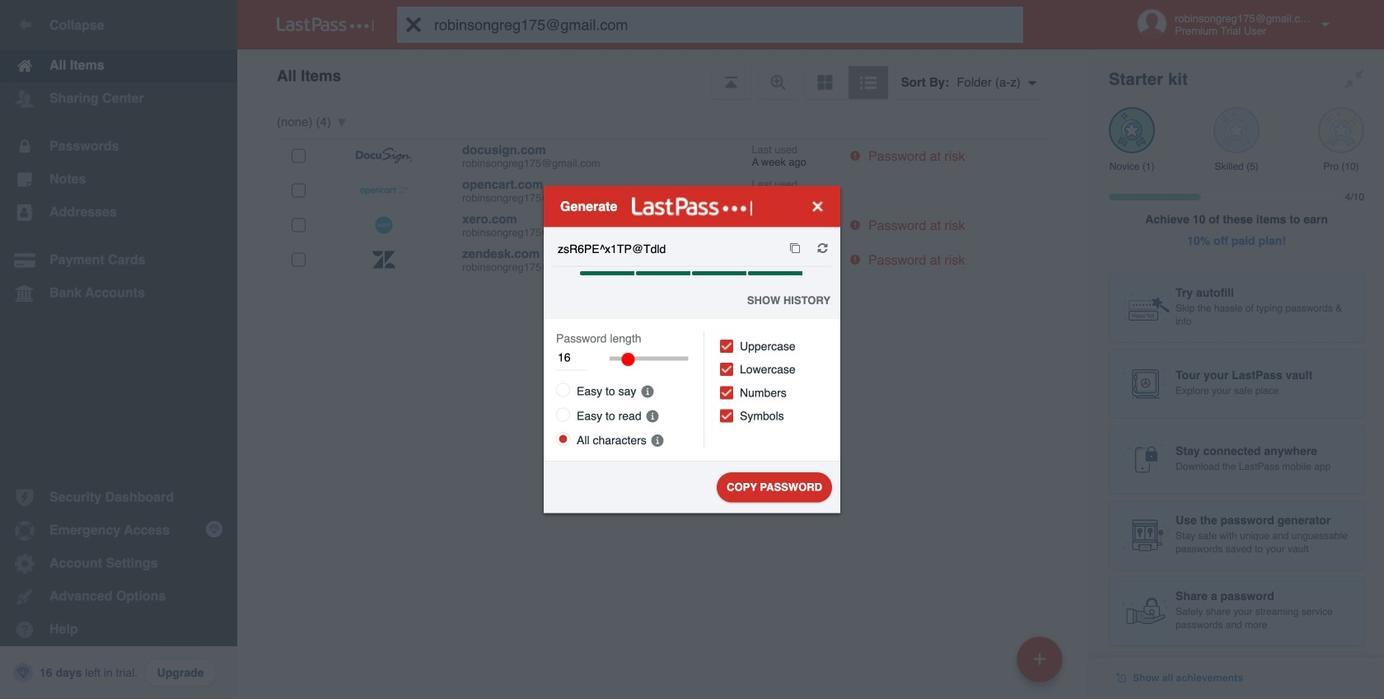 Task type: vqa. For each thing, say whether or not it's contained in the screenshot.
LastPass image
yes



Task type: describe. For each thing, give the bounding box(es) containing it.
clear search image
[[397, 7, 430, 43]]

Please enter a password... text field
[[556, 227, 775, 268]]

main navigation navigation
[[0, 0, 237, 699]]

new item image
[[1034, 653, 1046, 665]]

search my vault text field
[[397, 7, 1056, 43]]



Task type: locate. For each thing, give the bounding box(es) containing it.
None number field
[[556, 350, 588, 371]]

vault options navigation
[[237, 49, 1090, 99]]

dialog
[[536, 186, 849, 513]]

lastpass image
[[277, 17, 374, 32]]

new item navigation
[[1011, 631, 1073, 699]]

Search search field
[[397, 7, 1056, 43]]

None range field
[[610, 348, 689, 369]]



